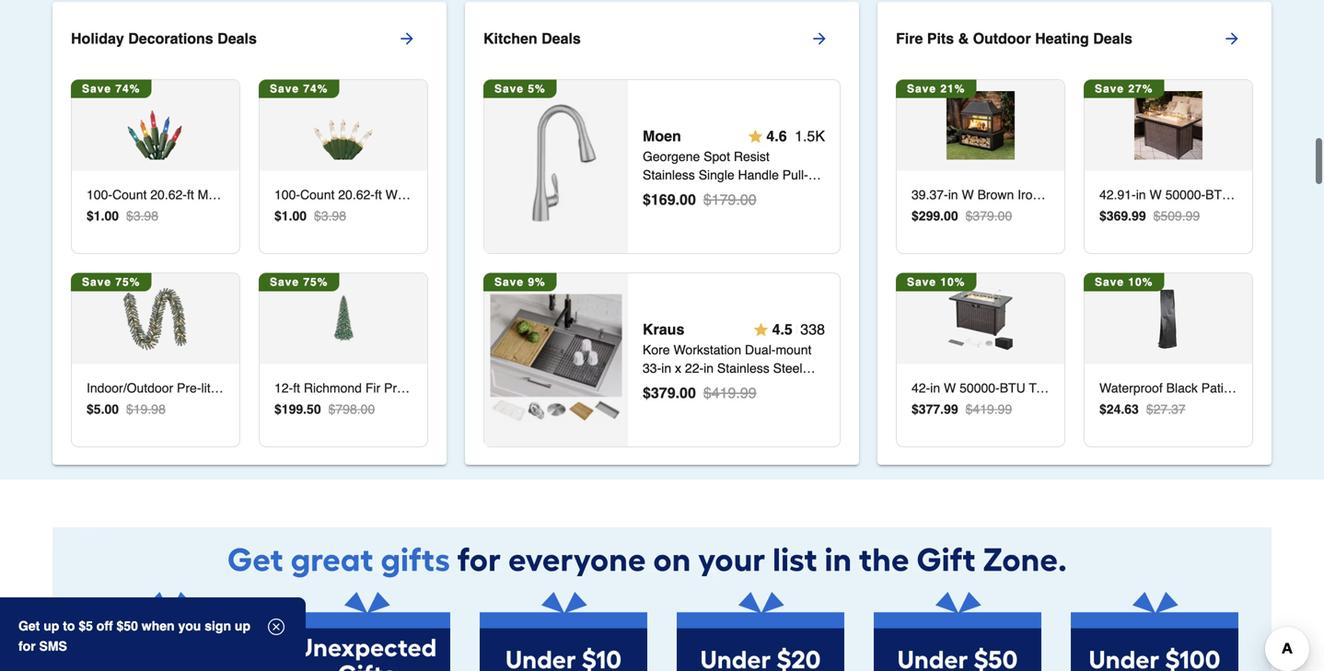 Task type: vqa. For each thing, say whether or not it's contained in the screenshot.
left 75%
yes



Task type: describe. For each thing, give the bounding box(es) containing it.
10% for 99
[[941, 274, 966, 287]]

save 5%
[[495, 81, 546, 94]]

wood-
[[1044, 186, 1082, 200]]

$ 377 . 99 $419.99
[[912, 400, 1012, 415]]

379
[[651, 383, 676, 400]]

decorations
[[128, 28, 213, 45]]

deals inside fire pits & outdoor heating deals link
[[1094, 28, 1133, 45]]

save 75% for 00
[[82, 274, 140, 287]]

5%
[[528, 81, 546, 94]]

33-
[[643, 359, 662, 374]]

sign
[[205, 619, 231, 634]]

handle
[[738, 166, 779, 180]]

75% for 50
[[303, 274, 328, 287]]

save 9%
[[495, 274, 546, 287]]

under 100 dollars. image
[[1071, 590, 1239, 671]]

fire inside fire pits & outdoor heating deals link
[[896, 28, 923, 45]]

$179.00
[[704, 189, 757, 206]]

1 1 from the left
[[94, 207, 101, 221]]

holiday decorations deals link
[[71, 15, 447, 59]]

1.5k
[[795, 126, 825, 143]]

$27.37
[[1147, 400, 1186, 415]]

when
[[142, 619, 175, 634]]

save 10% for 24
[[1095, 274, 1154, 287]]

24
[[1107, 400, 1121, 415]]

4.6
[[767, 126, 787, 143]]

$ 379 . 00 $419.99
[[643, 383, 757, 400]]

2 74% from the left
[[303, 81, 328, 94]]

0 horizontal spatial in
[[662, 359, 672, 374]]

holiday
[[71, 28, 124, 45]]

under 50 dollars. image
[[874, 590, 1042, 671]]

for
[[18, 639, 36, 654]]

2 up from the left
[[235, 619, 251, 634]]

4.5
[[772, 319, 793, 336]]

sink
[[690, 396, 715, 411]]

kore workstation dual-mount 33-in x 22-in stainless steel single bowl 2-hole workstation kitchen sink
[[643, 341, 823, 411]]

rating filled image
[[748, 127, 763, 142]]

fire pits & outdoor heating deals link
[[896, 15, 1272, 59]]

$ inside "39.37-in w brown iron wood-burning fire pit $ 299 . 00 $379.00"
[[912, 207, 919, 221]]

50
[[307, 400, 321, 415]]

get up to $5 off $50 when you sign up for sms
[[18, 619, 251, 654]]

steel
[[773, 359, 803, 374]]

kitchen inside georgene spot resist stainless single handle pull- down kitchen faucet with deck plate
[[677, 184, 720, 199]]

sms
[[39, 639, 67, 654]]

&
[[958, 28, 969, 45]]

2-
[[714, 377, 725, 392]]

with
[[767, 184, 790, 199]]

39.37-in w brown iron wood-burning fire pit $ 299 . 00 $379.00
[[912, 186, 1170, 221]]

$ 169 . 00 $179.00
[[643, 189, 757, 206]]

$5
[[79, 619, 93, 634]]

outdoor
[[973, 28, 1031, 45]]

pits
[[927, 28, 954, 45]]

$419.99 for $ 377 . 99 $419.99
[[966, 400, 1012, 415]]

plate
[[643, 203, 672, 217]]

under 10 dollars. image
[[480, 590, 648, 671]]

save 27%
[[1095, 81, 1154, 94]]

down
[[643, 184, 674, 199]]

$798.00
[[328, 400, 375, 415]]

brown
[[978, 186, 1014, 200]]

$ 24 . 63 $27.37
[[1100, 400, 1186, 415]]

1 horizontal spatial in
[[704, 359, 714, 374]]

faucet
[[724, 184, 763, 199]]

you
[[178, 619, 201, 634]]

w
[[962, 186, 974, 200]]

get great gifts for everyone on your list in the gift zone. image
[[53, 526, 1272, 590]]

to
[[63, 619, 75, 634]]

99 for 377
[[944, 400, 959, 415]]

$419.99 for $ 379 . 00 $419.99
[[704, 383, 757, 400]]

rating filled image
[[754, 320, 769, 335]]

21%
[[941, 81, 966, 94]]

arrow right image for holiday decorations deals
[[398, 28, 416, 46]]

5
[[94, 400, 101, 415]]

$ 199 . 50 $798.00
[[274, 400, 375, 415]]

save 75% for 50
[[270, 274, 328, 287]]

39.37-
[[912, 186, 948, 200]]

. inside "39.37-in w brown iron wood-burning fire pit $ 299 . 00 $379.00"
[[941, 207, 944, 221]]

off
[[97, 619, 113, 634]]

169
[[651, 189, 676, 206]]

mount
[[776, 341, 812, 355]]

2 $ 1 . 00 $3.98 from the left
[[274, 207, 346, 221]]

$ 5 . 00 $19.98
[[87, 400, 166, 415]]



Task type: locate. For each thing, give the bounding box(es) containing it.
kore
[[643, 341, 670, 355]]

in left w
[[948, 186, 958, 200]]

10% for 63
[[1129, 274, 1154, 287]]

burning
[[1082, 186, 1126, 200]]

10%
[[941, 274, 966, 287], [1129, 274, 1154, 287]]

2 deals from the left
[[542, 28, 581, 45]]

kitchen image for moen
[[490, 99, 622, 231]]

in left "x"
[[662, 359, 672, 374]]

1 horizontal spatial save 10%
[[1095, 274, 1154, 287]]

up left to
[[44, 619, 59, 634]]

deals right heating
[[1094, 28, 1133, 45]]

0 vertical spatial fire
[[896, 28, 923, 45]]

deals up 5%
[[542, 28, 581, 45]]

$379.00
[[966, 207, 1012, 221]]

0 horizontal spatial fire
[[896, 28, 923, 45]]

workstation down steel
[[755, 377, 823, 392]]

workstation up 22-
[[674, 341, 742, 355]]

4.5 338
[[772, 319, 825, 336]]

00 inside "39.37-in w brown iron wood-burning fire pit $ 299 . 00 $379.00"
[[944, 207, 959, 221]]

1 vertical spatial 99
[[944, 400, 959, 415]]

2 $3.98 from the left
[[314, 207, 346, 221]]

fire pits & outdoor heating image for $419.99
[[947, 283, 1015, 351]]

$3.98
[[126, 207, 159, 221], [314, 207, 346, 221]]

1 horizontal spatial 75%
[[303, 274, 328, 287]]

0 vertical spatial single
[[699, 166, 735, 180]]

63
[[1125, 400, 1139, 415]]

kitchen
[[484, 28, 538, 45], [677, 184, 720, 199], [643, 396, 686, 411]]

74% down holiday decorations deals link
[[303, 81, 328, 94]]

save 10% for 377
[[907, 274, 966, 287]]

0 horizontal spatial save 75%
[[82, 274, 140, 287]]

save 74% down holiday
[[82, 81, 140, 94]]

1 horizontal spatial 10%
[[1129, 274, 1154, 287]]

fire left pits
[[896, 28, 923, 45]]

.
[[676, 189, 680, 206], [101, 207, 105, 221], [289, 207, 292, 221], [941, 207, 944, 221], [1128, 207, 1132, 221], [676, 383, 680, 400], [101, 400, 105, 415], [303, 400, 307, 415], [941, 400, 944, 415], [1121, 400, 1125, 415]]

kitchen inside kore workstation dual-mount 33-in x 22-in stainless steel single bowl 2-hole workstation kitchen sink
[[643, 396, 686, 411]]

workstation
[[674, 341, 742, 355], [755, 377, 823, 392]]

save 10% down 369
[[1095, 274, 1154, 287]]

0 vertical spatial 99
[[1132, 207, 1146, 221]]

1 horizontal spatial deals
[[542, 28, 581, 45]]

save 10%
[[907, 274, 966, 287], [1095, 274, 1154, 287]]

kitchen image for kraus
[[490, 292, 622, 424]]

0 horizontal spatial 99
[[944, 400, 959, 415]]

1 horizontal spatial stainless
[[717, 359, 770, 374]]

1 horizontal spatial save 74%
[[270, 81, 328, 94]]

kitchen up save 5%
[[484, 28, 538, 45]]

0 horizontal spatial workstation
[[674, 341, 742, 355]]

2 1 from the left
[[282, 207, 289, 221]]

kitchen image
[[490, 99, 622, 231], [490, 292, 622, 424]]

1 up from the left
[[44, 619, 59, 634]]

369
[[1107, 207, 1128, 221]]

kitchen image down 5%
[[490, 99, 622, 231]]

kitchen image down 9% at top left
[[490, 292, 622, 424]]

stainless inside georgene spot resist stainless single handle pull- down kitchen faucet with deck plate
[[643, 166, 695, 180]]

299
[[919, 207, 941, 221]]

10% down w
[[941, 274, 966, 287]]

0 horizontal spatial stainless
[[643, 166, 695, 180]]

single inside georgene spot resist stainless single handle pull- down kitchen faucet with deck plate
[[699, 166, 735, 180]]

fire inside "39.37-in w brown iron wood-burning fire pit $ 299 . 00 $379.00"
[[1130, 186, 1152, 200]]

$ 369 . 99 $509.99
[[1100, 207, 1200, 221]]

deals
[[218, 28, 257, 45], [542, 28, 581, 45], [1094, 28, 1133, 45]]

2 save 10% from the left
[[1095, 274, 1154, 287]]

holiday decorations image
[[121, 90, 190, 158], [309, 90, 378, 158], [121, 283, 190, 351], [309, 283, 378, 351]]

0 horizontal spatial $ 1 . 00 $3.98
[[87, 207, 159, 221]]

1 horizontal spatial fire
[[1130, 186, 1152, 200]]

0 vertical spatial $419.99
[[704, 383, 757, 400]]

$19.98
[[126, 400, 166, 415]]

fire pits & outdoor heating image for $509.99
[[1135, 90, 1203, 158]]

save 74%
[[82, 81, 140, 94], [270, 81, 328, 94]]

99 right 377
[[944, 400, 959, 415]]

$ 1 . 00 $3.98
[[87, 207, 159, 221], [274, 207, 346, 221]]

0 vertical spatial stainless
[[643, 166, 695, 180]]

1 horizontal spatial 1
[[282, 207, 289, 221]]

holiday decorations deals
[[71, 28, 257, 45]]

2 10% from the left
[[1129, 274, 1154, 287]]

in inside "39.37-in w brown iron wood-burning fire pit $ 299 . 00 $379.00"
[[948, 186, 958, 200]]

4.6 1.5k
[[767, 126, 825, 143]]

1 horizontal spatial workstation
[[755, 377, 823, 392]]

22-
[[685, 359, 704, 374]]

kitchen deals link
[[484, 15, 859, 59]]

9%
[[528, 274, 546, 287]]

kitchen down bowl
[[643, 396, 686, 411]]

0 horizontal spatial single
[[643, 377, 679, 392]]

bowl
[[682, 377, 710, 392]]

in
[[948, 186, 958, 200], [662, 359, 672, 374], [704, 359, 714, 374]]

unexpected gifts. image
[[283, 590, 450, 671]]

deals inside 'kitchen deals' link
[[542, 28, 581, 45]]

save 21%
[[907, 81, 966, 94]]

0 vertical spatial workstation
[[674, 341, 742, 355]]

up right sign
[[235, 619, 251, 634]]

single
[[699, 166, 735, 180], [643, 377, 679, 392]]

1
[[94, 207, 101, 221], [282, 207, 289, 221]]

377
[[919, 400, 941, 415]]

dual-
[[745, 341, 776, 355]]

under 20 dollars. image
[[677, 590, 845, 671]]

up
[[44, 619, 59, 634], [235, 619, 251, 634]]

fire pits & outdoor heating image for $27.37
[[1135, 283, 1203, 351]]

0 horizontal spatial $3.98
[[126, 207, 159, 221]]

save 10% down 299
[[907, 274, 966, 287]]

1 save 75% from the left
[[82, 274, 140, 287]]

2 arrow right image from the left
[[811, 28, 829, 46]]

single down '33-'
[[643, 377, 679, 392]]

0 horizontal spatial $419.99
[[704, 383, 757, 400]]

1 save 10% from the left
[[907, 274, 966, 287]]

1 save 74% from the left
[[82, 81, 140, 94]]

arrow right image inside holiday decorations deals link
[[398, 28, 416, 46]]

1 kitchen image from the top
[[490, 99, 622, 231]]

0 horizontal spatial 10%
[[941, 274, 966, 287]]

99 for 369
[[1132, 207, 1146, 221]]

2 horizontal spatial in
[[948, 186, 958, 200]]

fire pits & outdoor heating deals
[[896, 28, 1133, 45]]

fire pits & outdoor heating image
[[947, 90, 1015, 158], [1135, 90, 1203, 158], [947, 283, 1015, 351], [1135, 283, 1203, 351]]

10% down "$ 369 . 99 $509.99"
[[1129, 274, 1154, 287]]

2 horizontal spatial deals
[[1094, 28, 1133, 45]]

pull-
[[783, 166, 809, 180]]

moen
[[643, 126, 681, 143]]

spot
[[704, 147, 730, 162]]

99 right 369
[[1132, 207, 1146, 221]]

1 vertical spatial kitchen image
[[490, 292, 622, 424]]

deals inside holiday decorations deals link
[[218, 28, 257, 45]]

2 save 75% from the left
[[270, 274, 328, 287]]

1 74% from the left
[[115, 81, 140, 94]]

0 horizontal spatial arrow right image
[[398, 28, 416, 46]]

pit
[[1155, 186, 1170, 200]]

0 vertical spatial kitchen image
[[490, 99, 622, 231]]

single inside kore workstation dual-mount 33-in x 22-in stainless steel single bowl 2-hole workstation kitchen sink
[[643, 377, 679, 392]]

1 $3.98 from the left
[[126, 207, 159, 221]]

0 horizontal spatial up
[[44, 619, 59, 634]]

save 75%
[[82, 274, 140, 287], [270, 274, 328, 287]]

1 horizontal spatial save 75%
[[270, 274, 328, 287]]

2 save 74% from the left
[[270, 81, 328, 94]]

199
[[282, 400, 303, 415]]

arrow right image
[[1223, 28, 1242, 46]]

0 horizontal spatial save 10%
[[907, 274, 966, 287]]

0 vertical spatial kitchen
[[484, 28, 538, 45]]

0 horizontal spatial 75%
[[115, 274, 140, 287]]

deals right decorations
[[218, 28, 257, 45]]

1 horizontal spatial up
[[235, 619, 251, 634]]

0 horizontal spatial save 74%
[[82, 81, 140, 94]]

99
[[1132, 207, 1146, 221], [944, 400, 959, 415]]

3 deals from the left
[[1094, 28, 1133, 45]]

74%
[[115, 81, 140, 94], [303, 81, 328, 94]]

1 horizontal spatial single
[[699, 166, 735, 180]]

1 horizontal spatial 74%
[[303, 81, 328, 94]]

27%
[[1129, 81, 1154, 94]]

1 vertical spatial fire
[[1130, 186, 1152, 200]]

1 deals from the left
[[218, 28, 257, 45]]

georgene spot resist stainless single handle pull- down kitchen faucet with deck plate
[[643, 147, 823, 217]]

hole
[[725, 377, 752, 392]]

338
[[801, 319, 825, 336]]

1 arrow right image from the left
[[398, 28, 416, 46]]

1 vertical spatial kitchen
[[677, 184, 720, 199]]

iron
[[1018, 186, 1040, 200]]

1 vertical spatial single
[[643, 377, 679, 392]]

1 vertical spatial workstation
[[755, 377, 823, 392]]

get
[[18, 619, 40, 634]]

1 horizontal spatial $3.98
[[314, 207, 346, 221]]

1 vertical spatial stainless
[[717, 359, 770, 374]]

kraus
[[643, 319, 685, 336]]

1 $ 1 . 00 $3.98 from the left
[[87, 207, 159, 221]]

74% down holiday
[[115, 81, 140, 94]]

stainless down the georgene
[[643, 166, 695, 180]]

0 horizontal spatial 1
[[94, 207, 101, 221]]

fire
[[896, 28, 923, 45], [1130, 186, 1152, 200]]

0 horizontal spatial 74%
[[115, 81, 140, 94]]

1 horizontal spatial arrow right image
[[811, 28, 829, 46]]

1 vertical spatial $419.99
[[966, 400, 1012, 415]]

2 kitchen image from the top
[[490, 292, 622, 424]]

1 10% from the left
[[941, 274, 966, 287]]

stainless up hole
[[717, 359, 770, 374]]

$50
[[117, 619, 138, 634]]

stainless inside kore workstation dual-mount 33-in x 22-in stainless steel single bowl 2-hole workstation kitchen sink
[[717, 359, 770, 374]]

$509.99
[[1154, 207, 1200, 221]]

georgene
[[643, 147, 700, 162]]

arrow right image for kitchen deals
[[811, 28, 829, 46]]

75%
[[115, 274, 140, 287], [303, 274, 328, 287]]

single down spot
[[699, 166, 735, 180]]

arrow right image inside 'kitchen deals' link
[[811, 28, 829, 46]]

1 75% from the left
[[115, 274, 140, 287]]

75% for 00
[[115, 274, 140, 287]]

kitchen deals
[[484, 28, 581, 45]]

stainless
[[643, 166, 695, 180], [717, 359, 770, 374]]

arrow right image
[[398, 28, 416, 46], [811, 28, 829, 46]]

kitchen right 169
[[677, 184, 720, 199]]

1 horizontal spatial $ 1 . 00 $3.98
[[274, 207, 346, 221]]

$
[[643, 189, 651, 206], [87, 207, 94, 221], [274, 207, 282, 221], [912, 207, 919, 221], [1100, 207, 1107, 221], [643, 383, 651, 400], [87, 400, 94, 415], [274, 400, 282, 415], [912, 400, 919, 415], [1100, 400, 1107, 415]]

fire pits & outdoor heating image for $379.00
[[947, 90, 1015, 158]]

1 horizontal spatial 99
[[1132, 207, 1146, 221]]

1 horizontal spatial $419.99
[[966, 400, 1012, 415]]

fire left pit
[[1130, 186, 1152, 200]]

00
[[680, 189, 696, 206], [105, 207, 119, 221], [292, 207, 307, 221], [944, 207, 959, 221], [680, 383, 696, 400], [105, 400, 119, 415]]

$419.99
[[704, 383, 757, 400], [966, 400, 1012, 415]]

resist
[[734, 147, 770, 162]]

save 74% down holiday decorations deals link
[[270, 81, 328, 94]]

x
[[675, 359, 682, 374]]

top gifts. image
[[86, 590, 253, 671]]

2 vertical spatial kitchen
[[643, 396, 686, 411]]

deck
[[793, 184, 823, 199]]

heating
[[1035, 28, 1089, 45]]

0 horizontal spatial deals
[[218, 28, 257, 45]]

2 75% from the left
[[303, 274, 328, 287]]

in up 2-
[[704, 359, 714, 374]]



